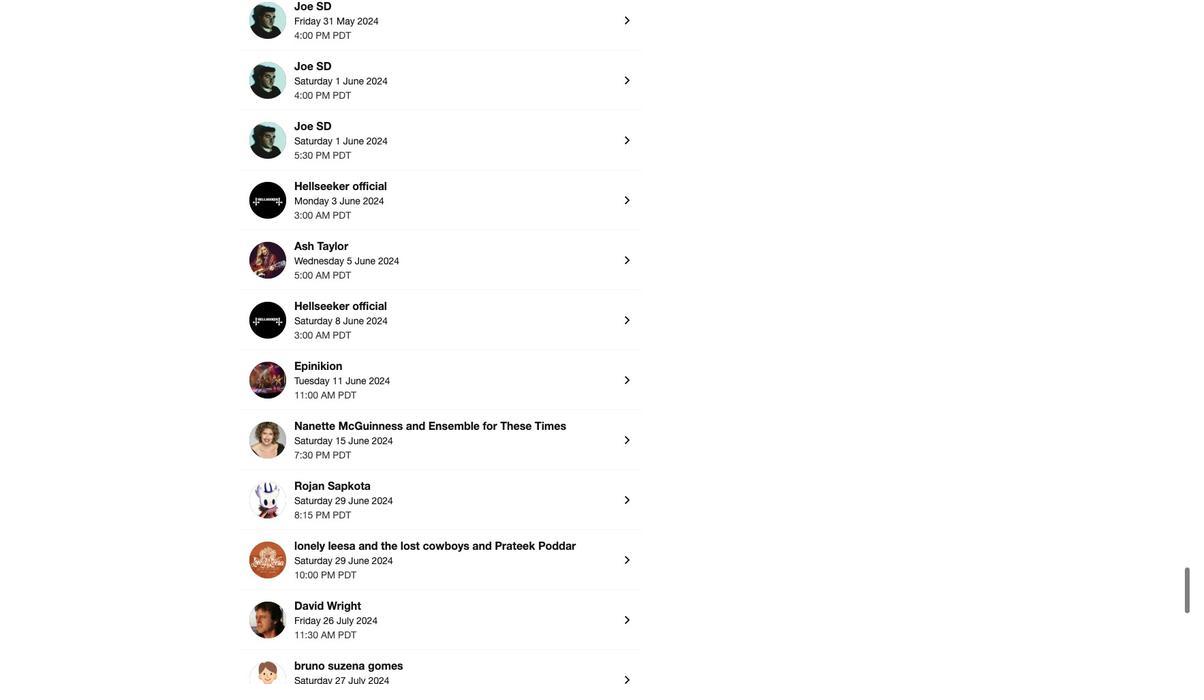 Task type: describe. For each thing, give the bounding box(es) containing it.
1 for joe sd saturday 1 june 2024 4:00 pm pdt
[[335, 76, 341, 87]]

saturday inside "lonely leesa and the lost cowboys and prateek poddar saturday 29 june 2024 10:00 pm pdt"
[[295, 556, 333, 567]]

david wright friday 26 july 2024 11:30 am pdt
[[295, 599, 378, 641]]

rojan
[[295, 479, 325, 492]]

durango sessions @ radio benelux image
[[250, 362, 286, 399]]

pm inside friday 31 may 2024 4:00 pm pdt
[[316, 30, 330, 41]]

june for rojan sapkota saturday 29 june 2024 8:15 pm pdt
[[349, 496, 369, 507]]

gomes
[[368, 659, 403, 672]]

w10: stream image
[[250, 2, 286, 39]]

29 inside 'rojan sapkota saturday 29 june 2024 8:15 pm pdt'
[[335, 496, 346, 507]]

david
[[295, 599, 324, 612]]

am for ash taylor wednesday 5 june 2024 5:00 am pdt
[[316, 270, 330, 281]]

2024 inside friday 31 may 2024 4:00 pm pdt
[[358, 16, 379, 27]]

suzena
[[328, 659, 365, 672]]

monday
[[295, 196, 329, 207]]

epinikion tuesday 11 june 2024 11:00 am pdt
[[295, 359, 390, 401]]

nanette mcguinness and ensemble for these times saturday 15 june 2024 7:30 pm pdt
[[295, 419, 567, 461]]

show do dj bruno hit bruno suzena gomes e dj ferrari bruno image
[[250, 662, 286, 685]]

epinikion
[[295, 359, 343, 372]]

friday inside friday 31 may 2024 4:00 pm pdt
[[295, 16, 321, 27]]

2024 inside ash taylor wednesday 5 june 2024 5:00 am pdt
[[378, 256, 400, 267]]

11:30
[[295, 630, 318, 641]]

hellseeker official monday 3 june 2024 3:00 am pdt
[[295, 179, 387, 221]]

saturday for joe sd saturday 1 june 2024 5:30 pm pdt
[[295, 136, 333, 147]]

cowboys
[[423, 539, 470, 552]]

pdt inside ash taylor wednesday 5 june 2024 5:00 am pdt
[[333, 270, 351, 281]]

29 inside "lonely leesa and the lost cowboys and prateek poddar saturday 29 june 2024 10:00 pm pdt"
[[335, 556, 346, 567]]

pm inside 'rojan sapkota saturday 29 june 2024 8:15 pm pdt'
[[316, 510, 330, 521]]

3:00 for hellseeker official saturday 8 june 2024 3:00 am pdt
[[295, 330, 313, 341]]

8
[[335, 316, 341, 327]]

8:15
[[295, 510, 313, 521]]

the
[[381, 539, 398, 552]]

friday 31 may 2024 4:00 pm pdt
[[295, 16, 379, 41]]

joe sd saturday 1 june 2024 4:00 pm pdt
[[295, 59, 388, 101]]

am for hellseeker official saturday 8 june 2024 3:00 am pdt
[[316, 330, 330, 341]]

friday inside david wright friday 26 july 2024 11:30 am pdt
[[295, 616, 321, 627]]

taylor
[[317, 239, 349, 252]]

11
[[333, 376, 343, 387]]

5:30
[[295, 150, 313, 161]]

rojan sapkota saturday 29 june 2024 8:15 pm pdt
[[295, 479, 393, 521]]

pdt inside epinikion tuesday 11 june 2024 11:00 am pdt
[[338, 390, 357, 401]]

am for david wright friday 26 july 2024 11:30 am pdt
[[321, 630, 336, 641]]

official for hellseeker official saturday 8 june 2024 3:00 am pdt
[[353, 299, 387, 312]]

pm inside joe sd saturday 1 june 2024 5:30 pm pdt
[[316, 150, 330, 161]]

nanette
[[295, 419, 336, 432]]

june for hellseeker official saturday 8 june 2024 3:00 am pdt
[[343, 316, 364, 327]]

5
[[347, 256, 352, 267]]

10:00
[[295, 570, 318, 581]]

mcguinness
[[339, 419, 403, 432]]

pdt inside joe sd saturday 1 june 2024 5:30 pm pdt
[[333, 150, 351, 161]]

am for hellseeker official monday 3 june 2024 3:00 am pdt
[[316, 210, 330, 221]]

official for hellseeker official monday 3 june 2024 3:00 am pdt
[[353, 179, 387, 192]]

guitar jam from hell image for hellseeker official monday 3 june 2024 3:00 am pdt
[[250, 182, 286, 219]]

saturday for rojan sapkota saturday 29 june 2024 8:15 pm pdt
[[295, 496, 333, 507]]

pdt inside nanette mcguinness and ensemble for these times saturday 15 june 2024 7:30 pm pdt
[[333, 450, 351, 461]]

june for joe sd saturday 1 june 2024 4:00 pm pdt
[[343, 76, 364, 87]]

pdt inside friday 31 may 2024 4:00 pm pdt
[[333, 30, 351, 41]]

5:00
[[295, 270, 313, 281]]

1 for joe sd saturday 1 june 2024 5:30 pm pdt
[[335, 136, 341, 147]]

ovv lonely leesa & the lost cowboys and prateek image
[[250, 542, 286, 579]]

lonely
[[295, 539, 325, 552]]

26
[[324, 616, 334, 627]]

poddar
[[539, 539, 576, 552]]

bruno suzena gomes
[[295, 659, 403, 672]]

pm inside "lonely leesa and the lost cowboys and prateek poddar saturday 29 june 2024 10:00 pm pdt"
[[321, 570, 336, 581]]

am inside epinikion tuesday 11 june 2024 11:00 am pdt
[[321, 390, 336, 401]]

2024 inside 'rojan sapkota saturday 29 june 2024 8:15 pm pdt'
[[372, 496, 393, 507]]



Task type: vqa. For each thing, say whether or not it's contained in the screenshot.
Divina
no



Task type: locate. For each thing, give the bounding box(es) containing it.
sd down joe sd saturday 1 june 2024 4:00 pm pdt
[[317, 119, 332, 132]]

1 vertical spatial joe
[[295, 119, 314, 132]]

june inside "lonely leesa and the lost cowboys and prateek poddar saturday 29 june 2024 10:00 pm pdt"
[[349, 556, 369, 567]]

hellseeker up "monday"
[[295, 179, 350, 192]]

1 joe from the top
[[295, 59, 314, 72]]

and left the prateek
[[473, 539, 492, 552]]

and left ensemble
[[406, 419, 426, 432]]

june right 11
[[346, 376, 367, 387]]

leesa
[[328, 539, 356, 552]]

1 vertical spatial 1
[[335, 136, 341, 147]]

2 saturday from the top
[[295, 136, 333, 147]]

hellseeker
[[295, 179, 350, 192], [295, 299, 350, 312]]

saturday inside joe sd saturday 1 june 2024 4:00 pm pdt
[[295, 76, 333, 87]]

pdt inside david wright friday 26 july 2024 11:30 am pdt
[[338, 630, 357, 641]]

pdt
[[333, 30, 351, 41], [333, 90, 351, 101], [333, 150, 351, 161], [333, 210, 351, 221], [333, 270, 351, 281], [333, 330, 351, 341], [338, 390, 357, 401], [333, 450, 351, 461], [333, 510, 351, 521], [338, 570, 357, 581], [338, 630, 357, 641]]

tuesday
[[295, 376, 330, 387]]

0 vertical spatial official
[[353, 179, 387, 192]]

and
[[406, 419, 426, 432], [359, 539, 378, 552], [473, 539, 492, 552]]

1 1 from the top
[[335, 76, 341, 87]]

1 inside joe sd saturday 1 june 2024 4:00 pm pdt
[[335, 76, 341, 87]]

times
[[535, 419, 567, 432]]

pm right 5:30
[[316, 150, 330, 161]]

june inside ash taylor wednesday 5 june 2024 5:00 am pdt
[[355, 256, 376, 267]]

and left the
[[359, 539, 378, 552]]

3 saturday from the top
[[295, 316, 333, 327]]

official
[[353, 179, 387, 192], [353, 299, 387, 312]]

joe inside joe sd saturday 1 june 2024 4:00 pm pdt
[[295, 59, 314, 72]]

1 horizontal spatial and
[[406, 419, 426, 432]]

11:00
[[295, 390, 318, 401]]

4:00
[[295, 30, 313, 41], [295, 90, 313, 101]]

am inside hellseeker official saturday 8 june 2024 3:00 am pdt
[[316, 330, 330, 341]]

pm down 31
[[316, 30, 330, 41]]

am inside hellseeker official monday 3 june 2024 3:00 am pdt
[[316, 210, 330, 221]]

am down wednesday
[[316, 270, 330, 281]]

2 29 from the top
[[335, 556, 346, 567]]

saturday left 8
[[295, 316, 333, 327]]

2 friday from the top
[[295, 616, 321, 627]]

pm up joe sd saturday 1 june 2024 5:30 pm pdt
[[316, 90, 330, 101]]

joe sd: forever young (album visual event) image
[[250, 122, 286, 159]]

am up epinikion
[[316, 330, 330, 341]]

pdt down 3
[[333, 210, 351, 221]]

saturday up 5:30
[[295, 136, 333, 147]]

sd
[[317, 59, 332, 72], [317, 119, 332, 132]]

official down ash taylor wednesday 5 june 2024 5:00 am pdt
[[353, 299, 387, 312]]

1 guitar jam from hell image from the top
[[250, 182, 286, 219]]

june right 8
[[343, 316, 364, 327]]

pm inside nanette mcguinness and ensemble for these times saturday 15 june 2024 7:30 pm pdt
[[316, 450, 330, 461]]

2024 inside david wright friday 26 july 2024 11:30 am pdt
[[357, 616, 378, 627]]

pdt down leesa
[[338, 570, 357, 581]]

1 4:00 from the top
[[295, 30, 313, 41]]

bruno suzena gomes link
[[250, 658, 632, 685]]

4:00 inside joe sd saturday 1 june 2024 4:00 pm pdt
[[295, 90, 313, 101]]

am down 11
[[321, 390, 336, 401]]

joe right album stream image
[[295, 59, 314, 72]]

pdt up leesa
[[333, 510, 351, 521]]

guitar jam from hell image for hellseeker official saturday 8 june 2024 3:00 am pdt
[[250, 302, 286, 339]]

2 hellseeker from the top
[[295, 299, 350, 312]]

june inside epinikion tuesday 11 june 2024 11:00 am pdt
[[346, 376, 367, 387]]

official inside hellseeker official monday 3 june 2024 3:00 am pdt
[[353, 179, 387, 192]]

june down "sapkota"
[[349, 496, 369, 507]]

june down friday 31 may 2024 4:00 pm pdt
[[343, 76, 364, 87]]

ash taylor wednesday 5 june 2024 5:00 am pdt
[[295, 239, 400, 281]]

saturday inside hellseeker official saturday 8 june 2024 3:00 am pdt
[[295, 316, 333, 327]]

am inside ash taylor wednesday 5 june 2024 5:00 am pdt
[[316, 270, 330, 281]]

31
[[324, 16, 334, 27]]

pdt down may
[[333, 30, 351, 41]]

june inside hellseeker official saturday 8 june 2024 3:00 am pdt
[[343, 316, 364, 327]]

1 vertical spatial hellseeker
[[295, 299, 350, 312]]

2 1 from the top
[[335, 136, 341, 147]]

hellseeker inside hellseeker official saturday 8 june 2024 3:00 am pdt
[[295, 299, 350, 312]]

ash wednesdays livestream image
[[250, 242, 286, 279]]

2 guitar jam from hell image from the top
[[250, 302, 286, 339]]

friday left 31
[[295, 16, 321, 27]]

3:00 up epinikion
[[295, 330, 313, 341]]

pm right 8:15 on the bottom of the page
[[316, 510, 330, 521]]

wright
[[327, 599, 361, 612]]

june right 3
[[340, 196, 361, 207]]

friday
[[295, 16, 321, 27], [295, 616, 321, 627]]

2024 inside hellseeker official saturday 8 june 2024 3:00 am pdt
[[367, 316, 388, 327]]

june inside hellseeker official monday 3 june 2024 3:00 am pdt
[[340, 196, 361, 207]]

3
[[332, 196, 337, 207]]

saturday right album stream image
[[295, 76, 333, 87]]

saturday inside nanette mcguinness and ensemble for these times saturday 15 june 2024 7:30 pm pdt
[[295, 436, 333, 447]]

2 official from the top
[[353, 299, 387, 312]]

0 horizontal spatial and
[[359, 539, 378, 552]]

1 friday from the top
[[295, 16, 321, 27]]

saturday down lonely
[[295, 556, 333, 567]]

pdt inside "lonely leesa and the lost cowboys and prateek poddar saturday 29 june 2024 10:00 pm pdt"
[[338, 570, 357, 581]]

these
[[501, 419, 532, 432]]

1 hellseeker from the top
[[295, 179, 350, 192]]

saturday down nanette
[[295, 436, 333, 447]]

6 saturday from the top
[[295, 556, 333, 567]]

saturday for hellseeker official saturday 8 june 2024 3:00 am pdt
[[295, 316, 333, 327]]

2024 inside joe sd saturday 1 june 2024 5:30 pm pdt
[[367, 136, 388, 147]]

4:00 right album stream image
[[295, 90, 313, 101]]

2024 inside epinikion tuesday 11 june 2024 11:00 am pdt
[[369, 376, 390, 387]]

june for ash taylor wednesday 5 june 2024 5:00 am pdt
[[355, 256, 376, 267]]

ash
[[295, 239, 314, 252]]

2 3:00 from the top
[[295, 330, 313, 341]]

0 vertical spatial 3:00
[[295, 210, 313, 221]]

pdt inside 'rojan sapkota saturday 29 june 2024 8:15 pm pdt'
[[333, 510, 351, 521]]

guitar jam from hell image up durango sessions @ radio benelux image
[[250, 302, 286, 339]]

pdt down july
[[338, 630, 357, 641]]

june inside joe sd saturday 1 june 2024 5:30 pm pdt
[[343, 136, 364, 147]]

prateek
[[495, 539, 536, 552]]

am
[[316, 210, 330, 221], [316, 270, 330, 281], [316, 330, 330, 341], [321, 390, 336, 401], [321, 630, 336, 641]]

june right 5
[[355, 256, 376, 267]]

2024
[[358, 16, 379, 27], [367, 76, 388, 87], [367, 136, 388, 147], [363, 196, 384, 207], [378, 256, 400, 267], [367, 316, 388, 327], [369, 376, 390, 387], [372, 436, 393, 447], [372, 496, 393, 507], [372, 556, 393, 567], [357, 616, 378, 627]]

pdt down 8
[[333, 330, 351, 341]]

saturday for joe sd saturday 1 june 2024 4:00 pm pdt
[[295, 76, 333, 87]]

1 vertical spatial guitar jam from hell image
[[250, 302, 286, 339]]

1
[[335, 76, 341, 87], [335, 136, 341, 147]]

29 down leesa
[[335, 556, 346, 567]]

guitar jam from hell image left "monday"
[[250, 182, 286, 219]]

2024 inside "lonely leesa and the lost cowboys and prateek poddar saturday 29 june 2024 10:00 pm pdt"
[[372, 556, 393, 567]]

1 up hellseeker official monday 3 june 2024 3:00 am pdt
[[335, 136, 341, 147]]

joe up 5:30
[[295, 119, 314, 132]]

pm right 7:30
[[316, 450, 330, 461]]

0 vertical spatial joe
[[295, 59, 314, 72]]

1 29 from the top
[[335, 496, 346, 507]]

0 vertical spatial hellseeker
[[295, 179, 350, 192]]

sd down friday 31 may 2024 4:00 pm pdt
[[317, 59, 332, 72]]

joe inside joe sd saturday 1 june 2024 5:30 pm pdt
[[295, 119, 314, 132]]

june up hellseeker official monday 3 june 2024 3:00 am pdt
[[343, 136, 364, 147]]

2 horizontal spatial and
[[473, 539, 492, 552]]

2 joe from the top
[[295, 119, 314, 132]]

0 vertical spatial 29
[[335, 496, 346, 507]]

bruno
[[295, 659, 325, 672]]

joe sd saturday 1 june 2024 5:30 pm pdt
[[295, 119, 388, 161]]

june down leesa
[[349, 556, 369, 567]]

pdt inside hellseeker official monday 3 june 2024 3:00 am pdt
[[333, 210, 351, 221]]

4 saturday from the top
[[295, 436, 333, 447]]

pdt up joe sd saturday 1 june 2024 5:30 pm pdt
[[333, 90, 351, 101]]

29
[[335, 496, 346, 507], [335, 556, 346, 567]]

saturday down rojan
[[295, 496, 333, 507]]

hellseeker for hellseeker official saturday 8 june 2024 3:00 am pdt
[[295, 299, 350, 312]]

7:30
[[295, 450, 313, 461]]

and inside nanette mcguinness and ensemble for these times saturday 15 june 2024 7:30 pm pdt
[[406, 419, 426, 432]]

am down 26
[[321, 630, 336, 641]]

3:00
[[295, 210, 313, 221], [295, 330, 313, 341]]

pdt right 5:30
[[333, 150, 351, 161]]

june inside joe sd saturday 1 june 2024 4:00 pm pdt
[[343, 76, 364, 87]]

1 down friday 31 may 2024 4:00 pm pdt
[[335, 76, 341, 87]]

1 vertical spatial 4:00
[[295, 90, 313, 101]]

pdt down 11
[[338, 390, 357, 401]]

joe for joe sd saturday 1 june 2024 4:00 pm pdt
[[295, 59, 314, 72]]

1 3:00 from the top
[[295, 210, 313, 221]]

am inside david wright friday 26 july 2024 11:30 am pdt
[[321, 630, 336, 641]]

official inside hellseeker official saturday 8 june 2024 3:00 am pdt
[[353, 299, 387, 312]]

2024 inside hellseeker official monday 3 june 2024 3:00 am pdt
[[363, 196, 384, 207]]

official down joe sd saturday 1 june 2024 5:30 pm pdt
[[353, 179, 387, 192]]

june for hellseeker official monday 3 june 2024 3:00 am pdt
[[340, 196, 361, 207]]

1 vertical spatial 3:00
[[295, 330, 313, 341]]

june inside 'rojan sapkota saturday 29 june 2024 8:15 pm pdt'
[[349, 496, 369, 507]]

june
[[343, 76, 364, 87], [343, 136, 364, 147], [340, 196, 361, 207], [355, 256, 376, 267], [343, 316, 364, 327], [346, 376, 367, 387], [349, 436, 369, 447], [349, 496, 369, 507], [349, 556, 369, 567]]

july
[[337, 616, 354, 627]]

0 vertical spatial 4:00
[[295, 30, 313, 41]]

hellseeker for hellseeker official monday 3 june 2024 3:00 am pdt
[[295, 179, 350, 192]]

5 saturday from the top
[[295, 496, 333, 507]]

ensemble
[[429, 419, 480, 432]]

sd for joe sd saturday 1 june 2024 5:30 pm pdt
[[317, 119, 332, 132]]

friday up 11:30
[[295, 616, 321, 627]]

pdt down 5
[[333, 270, 351, 281]]

hellseeker official saturday 8 june 2024 3:00 am pdt
[[295, 299, 388, 341]]

and for mcguinness
[[406, 419, 426, 432]]

pm right 10:00
[[321, 570, 336, 581]]

joe for joe sd saturday 1 june 2024 5:30 pm pdt
[[295, 119, 314, 132]]

1 vertical spatial official
[[353, 299, 387, 312]]

sd for joe sd saturday 1 june 2024 4:00 pm pdt
[[317, 59, 332, 72]]

2 4:00 from the top
[[295, 90, 313, 101]]

lost
[[401, 539, 420, 552]]

29 down "sapkota"
[[335, 496, 346, 507]]

beyond the airwaves live streamed concert #12 image
[[250, 602, 286, 639]]

4:00 right "w10: stream" image
[[295, 30, 313, 41]]

pdt inside hellseeker official saturday 8 june 2024 3:00 am pdt
[[333, 330, 351, 341]]

2024 inside joe sd saturday 1 june 2024 4:00 pm pdt
[[367, 76, 388, 87]]

hellseeker inside hellseeker official monday 3 june 2024 3:00 am pdt
[[295, 179, 350, 192]]

3:00 for hellseeker official monday 3 june 2024 3:00 am pdt
[[295, 210, 313, 221]]

may
[[337, 16, 355, 27]]

3:00 down "monday"
[[295, 210, 313, 221]]

guitar jam from hell image
[[250, 182, 286, 219], [250, 302, 286, 339]]

1 vertical spatial 29
[[335, 556, 346, 567]]

15
[[335, 436, 346, 447]]

2 sd from the top
[[317, 119, 332, 132]]

0 vertical spatial friday
[[295, 16, 321, 27]]

3:00 inside hellseeker official monday 3 june 2024 3:00 am pdt
[[295, 210, 313, 221]]

3:00 inside hellseeker official saturday 8 june 2024 3:00 am pdt
[[295, 330, 313, 341]]

joe
[[295, 59, 314, 72], [295, 119, 314, 132]]

1 inside joe sd saturday 1 june 2024 5:30 pm pdt
[[335, 136, 341, 147]]

pdt down 15
[[333, 450, 351, 461]]

saturday inside joe sd saturday 1 june 2024 5:30 pm pdt
[[295, 136, 333, 147]]

june right 15
[[349, 436, 369, 447]]

sapkota
[[328, 479, 371, 492]]

1 vertical spatial friday
[[295, 616, 321, 627]]

pm inside joe sd saturday 1 june 2024 4:00 pm pdt
[[316, 90, 330, 101]]

saturday inside 'rojan sapkota saturday 29 june 2024 8:15 pm pdt'
[[295, 496, 333, 507]]

sd inside joe sd saturday 1 june 2024 5:30 pm pdt
[[317, 119, 332, 132]]

for
[[483, 419, 498, 432]]

pm
[[316, 30, 330, 41], [316, 90, 330, 101], [316, 150, 330, 161], [316, 450, 330, 461], [316, 510, 330, 521], [321, 570, 336, 581]]

0 vertical spatial guitar jam from hell image
[[250, 182, 286, 219]]

1 saturday from the top
[[295, 76, 333, 87]]

wednesday
[[295, 256, 344, 267]]

sd inside joe sd saturday 1 june 2024 4:00 pm pdt
[[317, 59, 332, 72]]

1 sd from the top
[[317, 59, 332, 72]]

1 vertical spatial sd
[[317, 119, 332, 132]]

june inside nanette mcguinness and ensemble for these times saturday 15 june 2024 7:30 pm pdt
[[349, 436, 369, 447]]

and for leesa
[[359, 539, 378, 552]]

1 official from the top
[[353, 179, 387, 192]]

am down "monday"
[[316, 210, 330, 221]]

hellseeker up 8
[[295, 299, 350, 312]]

june for joe sd saturday 1 june 2024 5:30 pm pdt
[[343, 136, 364, 147]]

lonely leesa and the lost cowboys and prateek poddar saturday 29 june 2024 10:00 pm pdt
[[295, 539, 576, 581]]

2024 inside nanette mcguinness and ensemble for these times saturday 15 june 2024 7:30 pm pdt
[[372, 436, 393, 447]]

0 vertical spatial 1
[[335, 76, 341, 87]]

album stream image
[[250, 62, 286, 99]]

4:00 inside friday 31 may 2024 4:00 pm pdt
[[295, 30, 313, 41]]

pdt inside joe sd saturday 1 june 2024 4:00 pm pdt
[[333, 90, 351, 101]]

saturday
[[295, 76, 333, 87], [295, 136, 333, 147], [295, 316, 333, 327], [295, 436, 333, 447], [295, 496, 333, 507], [295, 556, 333, 567]]

0 vertical spatial sd
[[317, 59, 332, 72]]



